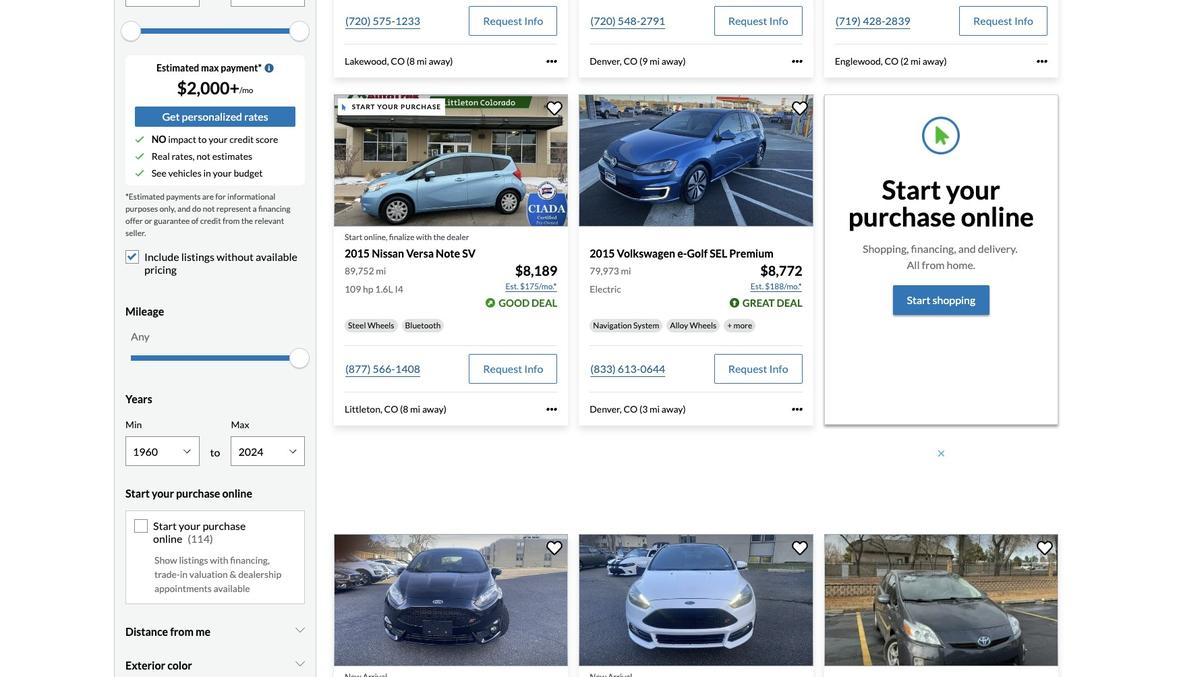 Task type: locate. For each thing, give the bounding box(es) containing it.
1 vertical spatial and
[[958, 242, 976, 255]]

from down represent
[[223, 216, 240, 226]]

with inside show listings with financing, trade-in valuation & dealership appointments available
[[210, 555, 228, 566]]

from right the all
[[922, 259, 945, 271]]

ellipsis h image
[[547, 56, 557, 66], [792, 56, 803, 66], [547, 404, 557, 415]]

not right 'do'
[[203, 204, 215, 214]]

away) for (720) 548-2791
[[662, 55, 686, 66]]

0 vertical spatial ellipsis h image
[[1037, 56, 1048, 66]]

start inside dropdown button
[[125, 487, 150, 500]]

1 denver, from the top
[[590, 55, 622, 66]]

start your purchase online down 'start your purchase online' dropdown button
[[153, 519, 246, 545]]

navigation system
[[593, 320, 659, 330]]

$2,000+ /mo
[[177, 77, 253, 98]]

listings inside include listings without available pricing
[[181, 250, 214, 263]]

of
[[191, 216, 199, 226]]

1 vertical spatial in
[[180, 569, 188, 580]]

denver, left (9
[[590, 55, 622, 66]]

wheels for alloy wheels
[[690, 320, 717, 330]]

financing, up the all
[[911, 242, 956, 255]]

listings up "valuation"
[[179, 555, 208, 566]]

listings for show
[[179, 555, 208, 566]]

1 vertical spatial denver,
[[590, 403, 622, 415]]

1 vertical spatial online
[[222, 487, 252, 500]]

0 vertical spatial online
[[961, 201, 1034, 232]]

mi
[[417, 55, 427, 66], [650, 55, 660, 66], [911, 55, 921, 66], [376, 265, 386, 276], [621, 265, 631, 276], [410, 403, 420, 415], [650, 403, 660, 415]]

co left (9
[[624, 55, 638, 66]]

1 vertical spatial the
[[433, 232, 445, 242]]

(8 down the 1233
[[407, 55, 415, 66]]

1 horizontal spatial from
[[223, 216, 240, 226]]

1 horizontal spatial and
[[958, 242, 976, 255]]

to
[[198, 133, 207, 145], [210, 446, 220, 459]]

in up the appointments
[[180, 569, 188, 580]]

shopping,
[[863, 242, 909, 255]]

or
[[145, 216, 152, 226]]

1 horizontal spatial wheels
[[690, 320, 717, 330]]

the up the 'note'
[[433, 232, 445, 242]]

&
[[230, 569, 236, 580]]

away)
[[429, 55, 453, 66], [662, 55, 686, 66], [923, 55, 947, 66], [422, 403, 447, 415], [662, 403, 686, 415]]

109
[[345, 283, 361, 295]]

0 vertical spatial the
[[241, 216, 253, 226]]

1 horizontal spatial (720)
[[591, 14, 616, 27]]

great deal
[[743, 297, 803, 309]]

black 2017 ford fiesta st hatchback front-wheel drive 6-speed manual image
[[334, 535, 568, 666]]

1 vertical spatial (8
[[400, 403, 408, 415]]

2 vertical spatial from
[[170, 626, 194, 638]]

pricing
[[144, 263, 177, 276]]

request info button for (719) 428-2839
[[959, 6, 1048, 35]]

2015 up 89,752
[[345, 247, 370, 259]]

1 wheels from the left
[[368, 320, 394, 330]]

0 horizontal spatial deal
[[532, 297, 557, 309]]

1 vertical spatial chevron down image
[[295, 659, 305, 669]]

1 vertical spatial credit
[[200, 216, 221, 226]]

real rates, not estimates
[[152, 150, 252, 162]]

co for 1233
[[391, 55, 405, 66]]

est. up good
[[506, 281, 519, 291]]

(877)
[[345, 362, 371, 375]]

2 vertical spatial start your purchase online
[[153, 519, 246, 545]]

available down relevant
[[256, 250, 297, 263]]

chevron down image inside distance from me dropdown button
[[295, 625, 305, 636]]

0 horizontal spatial to
[[198, 133, 207, 145]]

purchase inside dropdown button
[[176, 487, 220, 500]]

89,752
[[345, 265, 374, 276]]

0 horizontal spatial available
[[214, 583, 250, 595]]

(8 down 1408
[[400, 403, 408, 415]]

info circle image
[[265, 63, 274, 73]]

min
[[125, 419, 142, 431]]

2 deal from the left
[[777, 297, 803, 309]]

exterior
[[125, 659, 165, 672]]

1 horizontal spatial in
[[203, 167, 211, 179]]

only,
[[160, 204, 176, 214]]

credit up the "estimates"
[[229, 133, 254, 145]]

credit inside *estimated payments are for informational purposes only, and do not represent a financing offer or guarantee of credit from the relevant seller.
[[200, 216, 221, 226]]

check image
[[135, 135, 144, 144], [135, 152, 144, 161]]

2791
[[640, 14, 665, 27]]

request
[[483, 14, 522, 27], [728, 14, 767, 27], [973, 14, 1013, 27], [483, 362, 522, 375], [728, 362, 767, 375]]

1 horizontal spatial with
[[416, 232, 432, 242]]

2015 up 79,973
[[590, 247, 615, 259]]

0 horizontal spatial the
[[241, 216, 253, 226]]

not up see vehicles in your budget
[[196, 150, 210, 162]]

0 horizontal spatial online
[[153, 532, 182, 545]]

co right lakewood, on the top left of page
[[391, 55, 405, 66]]

co for 2839
[[885, 55, 899, 66]]

payments
[[166, 191, 201, 202]]

0 vertical spatial available
[[256, 250, 297, 263]]

79,973
[[590, 265, 619, 276]]

2 est. from the left
[[751, 281, 764, 291]]

2 check image from the top
[[135, 152, 144, 161]]

0 horizontal spatial credit
[[200, 216, 221, 226]]

(720) left the 548- on the right top
[[591, 14, 616, 27]]

request for 0644
[[728, 362, 767, 375]]

0 vertical spatial and
[[177, 204, 191, 214]]

(2
[[901, 55, 909, 66]]

available inside include listings without available pricing
[[256, 250, 297, 263]]

mi for denver, co (9 mi away)
[[650, 55, 660, 66]]

0 horizontal spatial (720)
[[345, 14, 371, 27]]

est. inside $8,772 est. $188/mo.*
[[751, 281, 764, 291]]

info
[[524, 14, 543, 27], [769, 14, 788, 27], [1015, 14, 1034, 27], [524, 362, 543, 375], [769, 362, 788, 375]]

years
[[125, 393, 152, 406]]

2015 inside start online, finalize with the dealer 2015 nissan versa note sv
[[345, 247, 370, 259]]

deal down "$175/mo.*"
[[532, 297, 557, 309]]

financing, up the dealership
[[230, 555, 270, 566]]

co for 2791
[[624, 55, 638, 66]]

online
[[961, 201, 1034, 232], [222, 487, 252, 500], [153, 532, 182, 545]]

89,752 mi 109 hp 1.6l i4
[[345, 265, 403, 295]]

get personalized rates
[[162, 110, 268, 123]]

1 (720) from the left
[[345, 14, 371, 27]]

and down payments
[[177, 204, 191, 214]]

2 horizontal spatial from
[[922, 259, 945, 271]]

available down &
[[214, 583, 250, 595]]

request info for 2791
[[728, 14, 788, 27]]

the
[[241, 216, 253, 226], [433, 232, 445, 242]]

1 vertical spatial to
[[210, 446, 220, 459]]

0 vertical spatial start your purchase online
[[848, 174, 1034, 232]]

2 vertical spatial online
[[153, 532, 182, 545]]

1 vertical spatial ellipsis h image
[[792, 404, 803, 415]]

denver, for denver, co (9 mi away)
[[590, 55, 622, 66]]

wheels right steel
[[368, 320, 394, 330]]

1 vertical spatial available
[[214, 583, 250, 595]]

1 vertical spatial not
[[203, 204, 215, 214]]

est. $175/mo.* button
[[505, 280, 557, 293]]

2 chevron down image from the top
[[295, 659, 305, 669]]

all
[[907, 259, 920, 271]]

wheels right alloy
[[690, 320, 717, 330]]

your up delivery.
[[946, 174, 1001, 205]]

co left (2
[[885, 55, 899, 66]]

1 est. from the left
[[506, 281, 519, 291]]

1 vertical spatial start your purchase online
[[125, 487, 252, 500]]

548-
[[618, 14, 640, 27]]

1 vertical spatial listings
[[179, 555, 208, 566]]

mi right (9
[[650, 55, 660, 66]]

mi for denver, co (3 mi away)
[[650, 403, 660, 415]]

mi inside 89,752 mi 109 hp 1.6l i4
[[376, 265, 386, 276]]

and up home. on the top right of page
[[958, 242, 976, 255]]

$8,189 est. $175/mo.*
[[506, 262, 557, 291]]

from left the me
[[170, 626, 194, 638]]

request info for 2839
[[973, 14, 1034, 27]]

start shopping
[[907, 294, 976, 307]]

1.6l
[[375, 283, 393, 295]]

(719) 428-2839
[[836, 14, 911, 27]]

chevron down image
[[295, 625, 305, 636], [295, 659, 305, 669]]

start
[[352, 103, 375, 111], [882, 174, 941, 205], [345, 232, 362, 242], [907, 294, 931, 307], [125, 487, 150, 500], [153, 519, 177, 532]]

+ more
[[727, 320, 752, 330]]

in
[[203, 167, 211, 179], [180, 569, 188, 580]]

1 vertical spatial from
[[922, 259, 945, 271]]

Min text field
[[126, 0, 199, 6]]

the inside *estimated payments are for informational purposes only, and do not represent a financing offer or guarantee of credit from the relevant seller.
[[241, 216, 253, 226]]

denver, for denver, co (3 mi away)
[[590, 403, 622, 415]]

0 vertical spatial from
[[223, 216, 240, 226]]

0 vertical spatial financing,
[[911, 242, 956, 255]]

2 denver, from the top
[[590, 403, 622, 415]]

and inside shopping, financing, and delivery. all from home.
[[958, 242, 976, 255]]

est. inside $8,189 est. $175/mo.*
[[506, 281, 519, 291]]

0 vertical spatial to
[[198, 133, 207, 145]]

dealership
[[238, 569, 281, 580]]

1 horizontal spatial the
[[433, 232, 445, 242]]

1 horizontal spatial est.
[[751, 281, 764, 291]]

in down 'real rates, not estimates'
[[203, 167, 211, 179]]

away) for (720) 575-1233
[[429, 55, 453, 66]]

1 horizontal spatial to
[[210, 446, 220, 459]]

offer
[[125, 216, 143, 226]]

away) for (719) 428-2839
[[923, 55, 947, 66]]

listings down of
[[181, 250, 214, 263]]

est. for $8,772
[[751, 281, 764, 291]]

mi right (2
[[911, 55, 921, 66]]

start your purchase online up "(114)"
[[125, 487, 252, 500]]

from inside *estimated payments are for informational purposes only, and do not represent a financing offer or guarantee of credit from the relevant seller.
[[223, 216, 240, 226]]

chevron down image for distance from me
[[295, 625, 305, 636]]

ellipsis h image for denver, co (3 mi away)
[[792, 404, 803, 415]]

1 vertical spatial financing,
[[230, 555, 270, 566]]

0 vertical spatial in
[[203, 167, 211, 179]]

0 vertical spatial check image
[[135, 135, 144, 144]]

0 horizontal spatial and
[[177, 204, 191, 214]]

request for 1233
[[483, 14, 522, 27]]

to up 'start your purchase online' dropdown button
[[210, 446, 220, 459]]

to up 'real rates, not estimates'
[[198, 133, 207, 145]]

0 horizontal spatial in
[[180, 569, 188, 580]]

0 horizontal spatial ellipsis h image
[[792, 404, 803, 415]]

mi right the (3
[[650, 403, 660, 415]]

request for 2791
[[728, 14, 767, 27]]

(8 for lakewood, co
[[407, 55, 415, 66]]

mi down 1408
[[410, 403, 420, 415]]

1 horizontal spatial ellipsis h image
[[1037, 56, 1048, 66]]

nissan
[[372, 247, 404, 259]]

bluetooth
[[405, 320, 441, 330]]

personalized
[[182, 110, 242, 123]]

exterior color button
[[125, 649, 305, 677]]

wheels
[[368, 320, 394, 330], [690, 320, 717, 330]]

deal down the $188/mo.*
[[777, 297, 803, 309]]

start your purchase online inside dropdown button
[[125, 487, 252, 500]]

start your purchase online up shopping, financing, and delivery. all from home.
[[848, 174, 1034, 232]]

great
[[743, 297, 775, 309]]

good deal
[[499, 297, 557, 309]]

1 vertical spatial check image
[[135, 152, 144, 161]]

mi up 1.6l
[[376, 265, 386, 276]]

score
[[256, 133, 278, 145]]

1 horizontal spatial online
[[222, 487, 252, 500]]

0 vertical spatial listings
[[181, 250, 214, 263]]

listings inside show listings with financing, trade-in valuation & dealership appointments available
[[179, 555, 208, 566]]

0 vertical spatial chevron down image
[[295, 625, 305, 636]]

check image
[[135, 168, 144, 178]]

(720) inside (720) 575-1233 button
[[345, 14, 371, 27]]

credit right of
[[200, 216, 221, 226]]

denver, co (9 mi away)
[[590, 55, 686, 66]]

0 horizontal spatial with
[[210, 555, 228, 566]]

(720) inside (720) 548-2791 button
[[591, 14, 616, 27]]

your up show
[[152, 487, 174, 500]]

with up "valuation"
[[210, 555, 228, 566]]

566-
[[373, 362, 395, 375]]

1 horizontal spatial 2015
[[590, 247, 615, 259]]

0 horizontal spatial wheels
[[368, 320, 394, 330]]

volkswagen
[[617, 247, 675, 259]]

littleton, co (8 mi away)
[[345, 403, 447, 415]]

(833) 613-0644 button
[[590, 354, 666, 384]]

chevron down image inside exterior color dropdown button
[[295, 659, 305, 669]]

request for 1408
[[483, 362, 522, 375]]

1 2015 from the left
[[345, 247, 370, 259]]

note
[[436, 247, 460, 259]]

1 chevron down image from the top
[[295, 625, 305, 636]]

1 check image from the top
[[135, 135, 144, 144]]

1 horizontal spatial available
[[256, 250, 297, 263]]

chevron down image for exterior color
[[295, 659, 305, 669]]

mi right 79,973
[[621, 265, 631, 276]]

listings for include
[[181, 250, 214, 263]]

1233
[[395, 14, 420, 27]]

info for (719) 428-2839
[[1015, 14, 1034, 27]]

the down a on the left top
[[241, 216, 253, 226]]

0 horizontal spatial financing,
[[230, 555, 270, 566]]

distance
[[125, 626, 168, 638]]

1 vertical spatial with
[[210, 555, 228, 566]]

2 (720) from the left
[[591, 14, 616, 27]]

include
[[144, 250, 179, 263]]

with up versa
[[416, 232, 432, 242]]

1 horizontal spatial deal
[[777, 297, 803, 309]]

request info
[[483, 14, 543, 27], [728, 14, 788, 27], [973, 14, 1034, 27], [483, 362, 543, 375], [728, 362, 788, 375]]

check image up check image
[[135, 152, 144, 161]]

from
[[223, 216, 240, 226], [922, 259, 945, 271], [170, 626, 194, 638]]

0 vertical spatial denver,
[[590, 55, 622, 66]]

mi for lakewood, co (8 mi away)
[[417, 55, 427, 66]]

golf
[[687, 247, 708, 259]]

1 deal from the left
[[532, 297, 557, 309]]

0 horizontal spatial est.
[[506, 281, 519, 291]]

2839
[[886, 14, 911, 27]]

and
[[177, 204, 191, 214], [958, 242, 976, 255]]

lakewood, co (8 mi away)
[[345, 55, 453, 66]]

0 vertical spatial (8
[[407, 55, 415, 66]]

me
[[196, 626, 211, 638]]

start your purchase online
[[848, 174, 1034, 232], [125, 487, 252, 500], [153, 519, 246, 545]]

system
[[633, 320, 659, 330]]

est. up great
[[751, 281, 764, 291]]

mouse pointer image
[[342, 104, 347, 110]]

check image left no
[[135, 135, 144, 144]]

2 wheels from the left
[[690, 320, 717, 330]]

financing, inside show listings with financing, trade-in valuation & dealership appointments available
[[230, 555, 270, 566]]

ellipsis h image
[[1037, 56, 1048, 66], [792, 404, 803, 415]]

request info for 0644
[[728, 362, 788, 375]]

co
[[391, 55, 405, 66], [624, 55, 638, 66], [885, 55, 899, 66], [384, 403, 398, 415], [624, 403, 638, 415]]

request info button for (877) 566-1408
[[469, 354, 557, 384]]

valuation
[[189, 569, 228, 580]]

from inside distance from me dropdown button
[[170, 626, 194, 638]]

mi down the 1233
[[417, 55, 427, 66]]

1 horizontal spatial credit
[[229, 133, 254, 145]]

1 horizontal spatial financing,
[[911, 242, 956, 255]]

denver, left the (3
[[590, 403, 622, 415]]

request info button for (720) 548-2791
[[714, 6, 803, 35]]

finalize
[[389, 232, 415, 242]]

0 horizontal spatial 2015
[[345, 247, 370, 259]]

0 horizontal spatial from
[[170, 626, 194, 638]]

0 vertical spatial with
[[416, 232, 432, 242]]

request info button
[[469, 6, 557, 35], [714, 6, 803, 35], [959, 6, 1048, 35], [469, 354, 557, 384], [714, 354, 803, 384]]

mileage
[[125, 305, 164, 318]]

est. $188/mo.* button
[[750, 280, 803, 293]]

(720) left 575-
[[345, 14, 371, 27]]



Task type: vqa. For each thing, say whether or not it's contained in the screenshot.
Add comments
no



Task type: describe. For each thing, give the bounding box(es) containing it.
premium
[[729, 247, 774, 259]]

home.
[[947, 259, 976, 271]]

and inside *estimated payments are for informational purposes only, and do not represent a financing offer or guarantee of credit from the relevant seller.
[[177, 204, 191, 214]]

show listings with financing, trade-in valuation & dealership appointments available
[[154, 555, 281, 595]]

428-
[[863, 14, 886, 27]]

denver, co (3 mi away)
[[590, 403, 686, 415]]

for
[[215, 191, 226, 202]]

financing, inside shopping, financing, and delivery. all from home.
[[911, 242, 956, 255]]

2 horizontal spatial online
[[961, 201, 1034, 232]]

Max text field
[[232, 0, 304, 6]]

your inside 'start your purchase online' dropdown button
[[152, 487, 174, 500]]

*estimated
[[125, 191, 165, 202]]

request for 2839
[[973, 14, 1013, 27]]

deal for $8,189
[[532, 297, 557, 309]]

info for (720) 575-1233
[[524, 14, 543, 27]]

ellipsis h image for (720) 548-2791
[[792, 56, 803, 66]]

purposes
[[125, 204, 158, 214]]

distance from me
[[125, 626, 211, 638]]

$188/mo.*
[[765, 281, 802, 291]]

(877) 566-1408
[[345, 362, 420, 375]]

real
[[152, 150, 170, 162]]

start inside start online, finalize with the dealer 2015 nissan versa note sv
[[345, 232, 362, 242]]

your up the "estimates"
[[209, 133, 228, 145]]

wheels for steel wheels
[[368, 320, 394, 330]]

gray 2011 toyota prius three hatchback front-wheel drive continuously variable transmission image
[[824, 535, 1059, 666]]

(719) 428-2839 button
[[835, 6, 911, 35]]

(877) 566-1408 button
[[345, 354, 421, 384]]

mi for littleton, co (8 mi away)
[[410, 403, 420, 415]]

request info button for (720) 575-1233
[[469, 6, 557, 35]]

your up "(114)"
[[179, 519, 201, 532]]

$175/mo.*
[[520, 281, 557, 291]]

see
[[152, 167, 166, 179]]

from inside shopping, financing, and delivery. all from home.
[[922, 259, 945, 271]]

white 2016 ford focus st hatchback front-wheel drive 6-speed manual image
[[579, 535, 813, 666]]

include listings without available pricing
[[144, 250, 297, 276]]

online inside dropdown button
[[222, 487, 252, 500]]

deal for $8,772
[[777, 297, 803, 309]]

dealer
[[447, 232, 469, 242]]

more
[[734, 320, 752, 330]]

distance from me button
[[125, 616, 305, 649]]

are
[[202, 191, 214, 202]]

trade-
[[154, 569, 180, 580]]

represent
[[216, 204, 251, 214]]

$8,772
[[760, 262, 803, 278]]

info for (720) 548-2791
[[769, 14, 788, 27]]

info for (877) 566-1408
[[524, 362, 543, 375]]

versa
[[406, 247, 434, 259]]

2 2015 from the left
[[590, 247, 615, 259]]

request info for 1233
[[483, 14, 543, 27]]

start your purchase online button
[[125, 477, 305, 511]]

mi for englewood, co (2 mi away)
[[911, 55, 921, 66]]

appointments
[[154, 583, 212, 595]]

(720) for (720) 575-1233
[[345, 14, 371, 27]]

max
[[231, 419, 249, 431]]

i4
[[395, 283, 403, 295]]

mi inside 79,973 mi electric
[[621, 265, 631, 276]]

0 vertical spatial credit
[[229, 133, 254, 145]]

/mo
[[240, 85, 253, 95]]

no impact to your credit score
[[152, 133, 278, 145]]

budget
[[234, 167, 263, 179]]

79,973 mi electric
[[590, 265, 631, 295]]

shopping, financing, and delivery. all from home.
[[863, 242, 1020, 271]]

start your purchase
[[352, 103, 441, 111]]

englewood, co (2 mi away)
[[835, 55, 947, 66]]

show
[[154, 555, 177, 566]]

sv
[[462, 247, 476, 259]]

estimates
[[212, 150, 252, 162]]

start inside button
[[907, 294, 931, 307]]

e-
[[677, 247, 687, 259]]

years button
[[125, 383, 305, 416]]

0 vertical spatial not
[[196, 150, 210, 162]]

navigation
[[593, 320, 632, 330]]

your right "mouse pointer" "icon"
[[377, 103, 399, 111]]

steel wheels
[[348, 320, 394, 330]]

(720) for (720) 548-2791
[[591, 14, 616, 27]]

ellipsis h image for (720) 575-1233
[[547, 56, 557, 66]]

request info button for (833) 613-0644
[[714, 354, 803, 384]]

$8,772 est. $188/mo.*
[[751, 262, 803, 291]]

co right littleton,
[[384, 403, 398, 415]]

informational
[[227, 191, 276, 202]]

shopping
[[933, 294, 976, 307]]

color
[[167, 659, 192, 672]]

request info for 1408
[[483, 362, 543, 375]]

2015 volkswagen e-golf sel premium
[[590, 247, 774, 259]]

info for (833) 613-0644
[[769, 362, 788, 375]]

good
[[499, 297, 530, 309]]

advertisement element
[[456, 448, 947, 509]]

electric
[[590, 283, 621, 295]]

delivery.
[[978, 242, 1018, 255]]

+
[[727, 320, 732, 330]]

alloy
[[670, 320, 688, 330]]

with inside start online, finalize with the dealer 2015 nissan versa note sv
[[416, 232, 432, 242]]

est. for $8,189
[[506, 281, 519, 291]]

(833) 613-0644
[[591, 362, 665, 375]]

get
[[162, 110, 180, 123]]

estimated
[[156, 62, 199, 73]]

not inside *estimated payments are for informational purposes only, and do not represent a financing offer or guarantee of credit from the relevant seller.
[[203, 204, 215, 214]]

start shopping button
[[893, 286, 990, 315]]

(833)
[[591, 362, 616, 375]]

0644
[[640, 362, 665, 375]]

pacific blue 2015 volkswagen e-golf sel premium hatchback front-wheel drive automatic image
[[579, 95, 813, 226]]

exterior color
[[125, 659, 192, 672]]

(720) 548-2791
[[591, 14, 665, 27]]

max
[[201, 62, 219, 73]]

a
[[253, 204, 257, 214]]

575-
[[373, 14, 395, 27]]

(114)
[[188, 532, 213, 545]]

steel
[[348, 320, 366, 330]]

ellipsis h image for englewood, co (2 mi away)
[[1037, 56, 1048, 66]]

the inside start online, finalize with the dealer 2015 nissan versa note sv
[[433, 232, 445, 242]]

613-
[[618, 362, 640, 375]]

payment*
[[221, 62, 262, 73]]

1408
[[395, 362, 420, 375]]

mileage button
[[125, 295, 305, 329]]

co left the (3
[[624, 403, 638, 415]]

available inside show listings with financing, trade-in valuation & dealership appointments available
[[214, 583, 250, 595]]

blue 2015 nissan versa note sv hatchback front-wheel drive continuously variable transmission image
[[334, 95, 568, 226]]

(8 for littleton, co
[[400, 403, 408, 415]]

any
[[131, 330, 150, 343]]

relevant
[[255, 216, 284, 226]]

your down the "estimates"
[[213, 167, 232, 179]]

(719)
[[836, 14, 861, 27]]

in inside show listings with financing, trade-in valuation & dealership appointments available
[[180, 569, 188, 580]]

see vehicles in your budget
[[152, 167, 263, 179]]

estimated max payment*
[[156, 62, 262, 73]]



